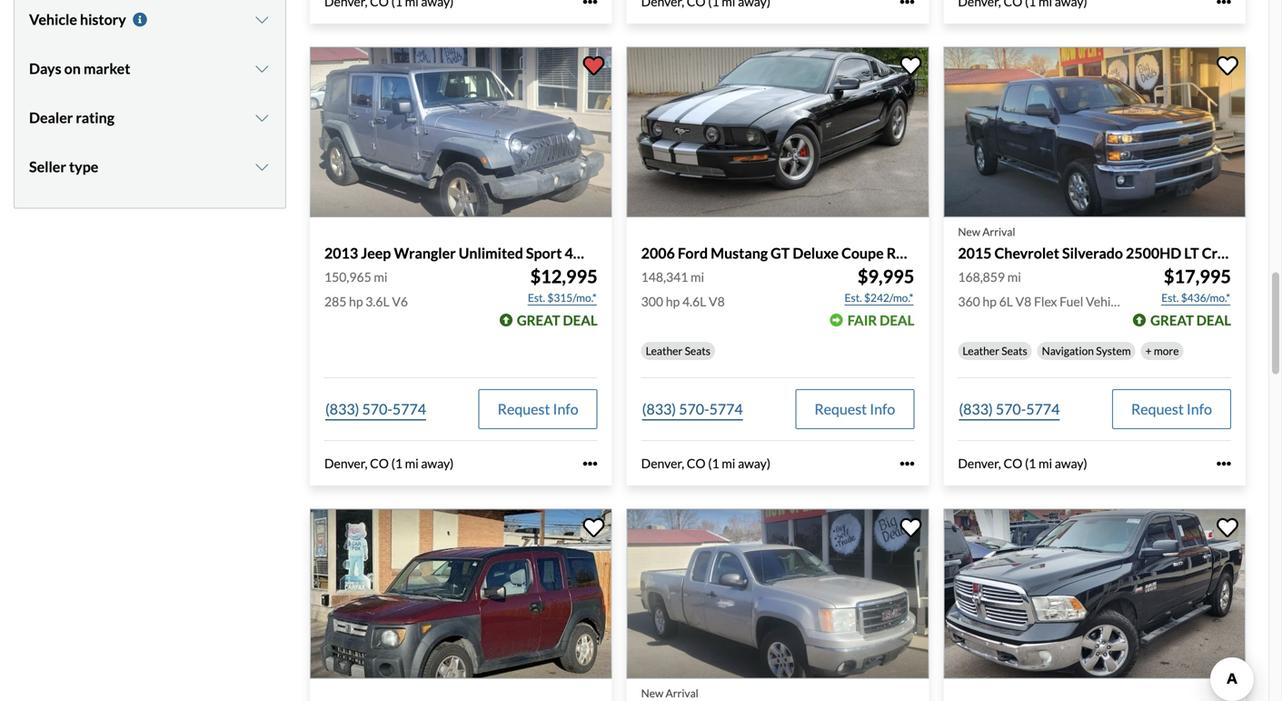 Task type: locate. For each thing, give the bounding box(es) containing it.
$242/mo.*
[[865, 291, 914, 304]]

0 horizontal spatial v8
[[709, 294, 725, 309]]

vehicle up "days"
[[29, 11, 77, 28]]

2 chevron down image from the top
[[253, 160, 271, 174]]

2 great from the left
[[1151, 312, 1195, 328]]

request
[[498, 400, 551, 418], [815, 400, 868, 418], [1132, 400, 1185, 418]]

1 vertical spatial arrival
[[666, 687, 699, 700]]

2 leather from the left
[[963, 344, 1000, 357]]

2 request info from the left
[[815, 400, 896, 418]]

hp right 300
[[666, 294, 680, 309]]

chevron down image inside seller type dropdown button
[[253, 160, 271, 174]]

hp inside 150,965 mi 285 hp 3.6l v6
[[349, 294, 363, 309]]

2 denver, from the left
[[642, 456, 685, 471]]

1 horizontal spatial seats
[[1002, 344, 1028, 357]]

navigation system
[[1043, 344, 1132, 357]]

3 hp from the left
[[983, 294, 997, 309]]

3 deal from the left
[[1197, 312, 1232, 328]]

1 horizontal spatial hp
[[666, 294, 680, 309]]

est. inside $9,995 est. $242/mo.*
[[845, 291, 863, 304]]

2 5774 from the left
[[710, 400, 744, 418]]

(833) 570-5774
[[326, 400, 426, 418], [643, 400, 744, 418], [960, 400, 1061, 418]]

1 (833) 570-5774 button from the left
[[325, 389, 427, 429]]

0 horizontal spatial great deal
[[517, 312, 598, 328]]

3 denver, co (1 mi away) from the left
[[959, 456, 1088, 471]]

150,965
[[325, 269, 372, 285]]

great down est. $315/mo.* button
[[517, 312, 561, 328]]

days on market button
[[29, 46, 271, 92]]

1 vertical spatial chevron down image
[[253, 111, 271, 125]]

seats down the 6l
[[1002, 344, 1028, 357]]

2 v8 from the left
[[1016, 294, 1032, 309]]

1 denver, co (1 mi away) from the left
[[325, 456, 454, 471]]

request for $9,995
[[815, 400, 868, 418]]

2 (1 from the left
[[709, 456, 720, 471]]

5774
[[393, 400, 426, 418], [710, 400, 744, 418], [1027, 400, 1061, 418]]

request info
[[498, 400, 579, 418], [815, 400, 896, 418], [1132, 400, 1213, 418]]

2 seats from the left
[[1002, 344, 1028, 357]]

great deal for $12,995
[[517, 312, 598, 328]]

1 horizontal spatial ellipsis h image
[[1218, 0, 1232, 9]]

deal down $315/mo.*
[[563, 312, 598, 328]]

2 horizontal spatial 5774
[[1027, 400, 1061, 418]]

0 horizontal spatial (833) 570-5774 button
[[325, 389, 427, 429]]

1 horizontal spatial request info
[[815, 400, 896, 418]]

v8 right the 6l
[[1016, 294, 1032, 309]]

cab
[[1241, 244, 1266, 262]]

2 horizontal spatial request info button
[[1113, 389, 1232, 429]]

2 570- from the left
[[679, 400, 710, 418]]

type
[[69, 158, 98, 176]]

mi inside 150,965 mi 285 hp 3.6l v6
[[374, 269, 388, 285]]

1 request from the left
[[498, 400, 551, 418]]

1 request info from the left
[[498, 400, 579, 418]]

vehicle
[[29, 11, 77, 28], [1087, 294, 1127, 309]]

est. down $12,995
[[528, 291, 546, 304]]

info for $9,995
[[870, 400, 896, 418]]

chevron down image inside "dealer rating" dropdown button
[[253, 111, 271, 125]]

days
[[29, 60, 61, 77]]

0 vertical spatial arrival
[[983, 225, 1016, 238]]

(1
[[392, 456, 403, 471], [709, 456, 720, 471], [1026, 456, 1037, 471]]

3 (833) 570-5774 from the left
[[960, 400, 1061, 418]]

2 horizontal spatial hp
[[983, 294, 997, 309]]

info for $12,995
[[553, 400, 579, 418]]

v8
[[709, 294, 725, 309], [1016, 294, 1032, 309]]

deal for $17,995
[[1197, 312, 1232, 328]]

2 horizontal spatial est.
[[1162, 291, 1180, 304]]

vehicle inside dropdown button
[[29, 11, 77, 28]]

leather down 360
[[963, 344, 1000, 357]]

0 horizontal spatial hp
[[349, 294, 363, 309]]

info
[[553, 400, 579, 418], [870, 400, 896, 418], [1187, 400, 1213, 418]]

2 (833) 570-5774 button from the left
[[642, 389, 744, 429]]

1 horizontal spatial away)
[[738, 456, 771, 471]]

148,341 mi 300 hp 4.6l v8
[[642, 269, 725, 309]]

0 horizontal spatial request info button
[[479, 389, 598, 429]]

3 request from the left
[[1132, 400, 1185, 418]]

2 info from the left
[[870, 400, 896, 418]]

0 vertical spatial ellipsis h image
[[1218, 0, 1232, 9]]

4wd
[[565, 244, 600, 262]]

est.
[[528, 291, 546, 304], [845, 291, 863, 304], [1162, 291, 1180, 304]]

1 chevron down image from the top
[[253, 12, 271, 27]]

hp
[[349, 294, 363, 309], [666, 294, 680, 309], [983, 294, 997, 309]]

v8 right 4.6l at right top
[[709, 294, 725, 309]]

1 horizontal spatial (833) 570-5774
[[643, 400, 744, 418]]

1 horizontal spatial 570-
[[679, 400, 710, 418]]

2 leather seats from the left
[[963, 344, 1028, 357]]

1 vertical spatial chevron down image
[[253, 160, 271, 174]]

1 est. from the left
[[528, 291, 546, 304]]

2 (833) from the left
[[643, 400, 677, 418]]

arrival
[[983, 225, 1016, 238], [666, 687, 699, 700]]

(833) for $12,995
[[326, 400, 360, 418]]

1 seats from the left
[[685, 344, 711, 357]]

2 horizontal spatial denver,
[[959, 456, 1002, 471]]

6l
[[1000, 294, 1014, 309]]

3 denver, from the left
[[959, 456, 1002, 471]]

hp right 285
[[349, 294, 363, 309]]

1 horizontal spatial deal
[[880, 312, 915, 328]]

2 hp from the left
[[666, 294, 680, 309]]

3 request info button from the left
[[1113, 389, 1232, 429]]

2 horizontal spatial (1
[[1026, 456, 1037, 471]]

1 info from the left
[[553, 400, 579, 418]]

2 denver, co (1 mi away) from the left
[[642, 456, 771, 471]]

hp inside 148,341 mi 300 hp 4.6l v8
[[666, 294, 680, 309]]

1 horizontal spatial (833) 570-5774 button
[[642, 389, 744, 429]]

1 horizontal spatial great
[[1151, 312, 1195, 328]]

150,965 mi 285 hp 3.6l v6
[[325, 269, 408, 309]]

1 (1 from the left
[[392, 456, 403, 471]]

2 horizontal spatial request
[[1132, 400, 1185, 418]]

deal down $242/mo.*
[[880, 312, 915, 328]]

vehicle history button
[[29, 0, 271, 42]]

rating
[[76, 109, 115, 127]]

black 2015 ram 1500 slt crew cab 4wd pickup truck four-wheel drive 8-speed automatic image
[[944, 509, 1247, 679]]

est. up fair
[[845, 291, 863, 304]]

2 horizontal spatial request info
[[1132, 400, 1213, 418]]

deal
[[563, 312, 598, 328], [880, 312, 915, 328], [1197, 312, 1232, 328]]

2013 jeep wrangler unlimited sport 4wd
[[325, 244, 600, 262]]

1 hp from the left
[[349, 294, 363, 309]]

1 570- from the left
[[362, 400, 393, 418]]

0 horizontal spatial denver, co (1 mi away)
[[325, 456, 454, 471]]

chevron down image
[[253, 62, 271, 76], [253, 160, 271, 174]]

1 (833) 570-5774 from the left
[[326, 400, 426, 418]]

3 est. from the left
[[1162, 291, 1180, 304]]

crew
[[1203, 244, 1238, 262]]

3 570- from the left
[[996, 400, 1027, 418]]

3.6l
[[366, 294, 390, 309]]

1 5774 from the left
[[393, 400, 426, 418]]

3 5774 from the left
[[1027, 400, 1061, 418]]

leather seats down 4.6l at right top
[[646, 344, 711, 357]]

2 horizontal spatial (833) 570-5774
[[960, 400, 1061, 418]]

1 horizontal spatial denver, co (1 mi away)
[[642, 456, 771, 471]]

hp for $12,995
[[349, 294, 363, 309]]

2 horizontal spatial 570-
[[996, 400, 1027, 418]]

denver, co (1 mi away) for $9,995
[[642, 456, 771, 471]]

fuel
[[1060, 294, 1084, 309]]

silverado
[[1063, 244, 1124, 262]]

vehicle right fuel
[[1087, 294, 1127, 309]]

$12,995
[[531, 266, 598, 287]]

v8 inside 168,859 mi 360 hp 6l v8 flex fuel vehicle
[[1016, 294, 1032, 309]]

1 horizontal spatial 5774
[[710, 400, 744, 418]]

+
[[1146, 344, 1153, 357]]

new
[[959, 225, 981, 238], [642, 687, 664, 700]]

chevron down image for "dealer rating" dropdown button
[[253, 111, 271, 125]]

0 horizontal spatial (833) 570-5774
[[326, 400, 426, 418]]

1 away) from the left
[[421, 456, 454, 471]]

2 request info button from the left
[[796, 389, 915, 429]]

2 horizontal spatial (833)
[[960, 400, 994, 418]]

hp left the 6l
[[983, 294, 997, 309]]

great deal down est. $315/mo.* button
[[517, 312, 598, 328]]

0 horizontal spatial new
[[642, 687, 664, 700]]

ellipsis h image
[[1218, 0, 1232, 9], [900, 456, 915, 471]]

0 horizontal spatial request
[[498, 400, 551, 418]]

1 horizontal spatial leather seats
[[963, 344, 1028, 357]]

1 vertical spatial vehicle
[[1087, 294, 1127, 309]]

leather down 300
[[646, 344, 683, 357]]

2 horizontal spatial deal
[[1197, 312, 1232, 328]]

0 horizontal spatial 5774
[[393, 400, 426, 418]]

0 horizontal spatial vehicle
[[29, 11, 77, 28]]

1 horizontal spatial great deal
[[1151, 312, 1232, 328]]

leather seats down the 6l
[[963, 344, 1028, 357]]

request info button
[[479, 389, 598, 429], [796, 389, 915, 429], [1113, 389, 1232, 429]]

(833) 570-5774 for $9,995
[[643, 400, 744, 418]]

co for $12,995
[[370, 456, 389, 471]]

leather
[[646, 344, 683, 357], [963, 344, 1000, 357]]

great deal
[[517, 312, 598, 328], [1151, 312, 1232, 328]]

1 horizontal spatial request
[[815, 400, 868, 418]]

570-
[[362, 400, 393, 418], [679, 400, 710, 418], [996, 400, 1027, 418]]

1 horizontal spatial arrival
[[983, 225, 1016, 238]]

v8 for $9,995
[[709, 294, 725, 309]]

2 chevron down image from the top
[[253, 111, 271, 125]]

1 horizontal spatial denver,
[[642, 456, 685, 471]]

0 vertical spatial new
[[959, 225, 981, 238]]

2 horizontal spatial co
[[1004, 456, 1023, 471]]

new for new arrival 2015 chevrolet silverado 2500hd lt crew cab 4w
[[959, 225, 981, 238]]

2 deal from the left
[[880, 312, 915, 328]]

(1 for $9,995
[[709, 456, 720, 471]]

away) for $12,995
[[421, 456, 454, 471]]

1 horizontal spatial new
[[959, 225, 981, 238]]

1 horizontal spatial info
[[870, 400, 896, 418]]

v8 inside 148,341 mi 300 hp 4.6l v8
[[709, 294, 725, 309]]

0 horizontal spatial (1
[[392, 456, 403, 471]]

0 horizontal spatial arrival
[[666, 687, 699, 700]]

$9,995 est. $242/mo.*
[[845, 266, 915, 304]]

0 vertical spatial chevron down image
[[253, 62, 271, 76]]

168,859
[[959, 269, 1006, 285]]

1 chevron down image from the top
[[253, 62, 271, 76]]

arrival inside new arrival 2015 chevrolet silverado 2500hd lt crew cab 4w
[[983, 225, 1016, 238]]

mi
[[374, 269, 388, 285], [691, 269, 705, 285], [1008, 269, 1022, 285], [405, 456, 419, 471], [722, 456, 736, 471], [1039, 456, 1053, 471]]

148,341
[[642, 269, 689, 285]]

2 horizontal spatial (833) 570-5774 button
[[959, 389, 1061, 429]]

seller type button
[[29, 144, 271, 190]]

chevron down image for seller type
[[253, 160, 271, 174]]

2 away) from the left
[[738, 456, 771, 471]]

chevron down image
[[253, 12, 271, 27], [253, 111, 271, 125]]

0 horizontal spatial denver,
[[325, 456, 368, 471]]

0 vertical spatial chevron down image
[[253, 12, 271, 27]]

1 great deal from the left
[[517, 312, 598, 328]]

request info for $9,995
[[815, 400, 896, 418]]

more
[[1155, 344, 1180, 357]]

1 horizontal spatial (1
[[709, 456, 720, 471]]

2 co from the left
[[687, 456, 706, 471]]

0 horizontal spatial away)
[[421, 456, 454, 471]]

1 horizontal spatial leather
[[963, 344, 1000, 357]]

1 deal from the left
[[563, 312, 598, 328]]

hp inside 168,859 mi 360 hp 6l v8 flex fuel vehicle
[[983, 294, 997, 309]]

est. for $17,995
[[1162, 291, 1180, 304]]

1 request info button from the left
[[479, 389, 598, 429]]

v8 for $17,995
[[1016, 294, 1032, 309]]

new for new arrival
[[642, 687, 664, 700]]

gt
[[771, 244, 790, 262]]

seats down 4.6l at right top
[[685, 344, 711, 357]]

0 horizontal spatial (833)
[[326, 400, 360, 418]]

0 horizontal spatial co
[[370, 456, 389, 471]]

est. inside $17,995 est. $436/mo.*
[[1162, 291, 1180, 304]]

1 co from the left
[[370, 456, 389, 471]]

1 horizontal spatial vehicle
[[1087, 294, 1127, 309]]

fair deal
[[848, 312, 915, 328]]

0 horizontal spatial 570-
[[362, 400, 393, 418]]

2 request from the left
[[815, 400, 868, 418]]

$9,995
[[858, 266, 915, 287]]

1 horizontal spatial request info button
[[796, 389, 915, 429]]

1 vertical spatial new
[[642, 687, 664, 700]]

(833) 570-5774 button
[[325, 389, 427, 429], [642, 389, 744, 429], [959, 389, 1061, 429]]

deal down $436/mo.*
[[1197, 312, 1232, 328]]

great up more
[[1151, 312, 1195, 328]]

2 horizontal spatial info
[[1187, 400, 1213, 418]]

0 horizontal spatial est.
[[528, 291, 546, 304]]

info circle image
[[131, 12, 149, 27]]

leather seats
[[646, 344, 711, 357], [963, 344, 1028, 357]]

ellipsis h image
[[583, 0, 598, 9], [900, 0, 915, 9], [583, 456, 598, 471], [1218, 456, 1232, 471]]

chevrolet
[[995, 244, 1060, 262]]

3 (833) from the left
[[960, 400, 994, 418]]

request info button for $12,995
[[479, 389, 598, 429]]

2 horizontal spatial away)
[[1055, 456, 1088, 471]]

(833) 570-5774 button for $12,995
[[325, 389, 427, 429]]

1 horizontal spatial v8
[[1016, 294, 1032, 309]]

vehicle inside 168,859 mi 360 hp 6l v8 flex fuel vehicle
[[1087, 294, 1127, 309]]

1 v8 from the left
[[709, 294, 725, 309]]

1 horizontal spatial co
[[687, 456, 706, 471]]

ford
[[678, 244, 708, 262]]

0 horizontal spatial leather
[[646, 344, 683, 357]]

great
[[517, 312, 561, 328], [1151, 312, 1195, 328]]

denver, co (1 mi away)
[[325, 456, 454, 471], [642, 456, 771, 471], [959, 456, 1088, 471]]

deal for $9,995
[[880, 312, 915, 328]]

2 est. from the left
[[845, 291, 863, 304]]

+ more
[[1146, 344, 1180, 357]]

(833)
[[326, 400, 360, 418], [643, 400, 677, 418], [960, 400, 994, 418]]

co
[[370, 456, 389, 471], [687, 456, 706, 471], [1004, 456, 1023, 471]]

1 great from the left
[[517, 312, 561, 328]]

2 great deal from the left
[[1151, 312, 1232, 328]]

1 denver, from the left
[[325, 456, 368, 471]]

2013
[[325, 244, 358, 262]]

chevron down image inside days on market dropdown button
[[253, 62, 271, 76]]

seats
[[685, 344, 711, 357], [1002, 344, 1028, 357]]

great deal down est. $436/mo.* "button"
[[1151, 312, 1232, 328]]

0 horizontal spatial leather seats
[[646, 344, 711, 357]]

0 horizontal spatial seats
[[685, 344, 711, 357]]

est. inside $12,995 est. $315/mo.*
[[528, 291, 546, 304]]

0 vertical spatial vehicle
[[29, 11, 77, 28]]

1 vertical spatial ellipsis h image
[[900, 456, 915, 471]]

1 (833) from the left
[[326, 400, 360, 418]]

2 (833) 570-5774 from the left
[[643, 400, 744, 418]]

1 horizontal spatial (833)
[[643, 400, 677, 418]]

denver,
[[325, 456, 368, 471], [642, 456, 685, 471], [959, 456, 1002, 471]]

0 horizontal spatial great
[[517, 312, 561, 328]]

0 horizontal spatial deal
[[563, 312, 598, 328]]

2 horizontal spatial denver, co (1 mi away)
[[959, 456, 1088, 471]]

new inside new arrival 2015 chevrolet silverado 2500hd lt crew cab 4w
[[959, 225, 981, 238]]

hp for $17,995
[[983, 294, 997, 309]]

$17,995
[[1165, 266, 1232, 287]]

sport
[[526, 244, 562, 262]]

est. down $17,995
[[1162, 291, 1180, 304]]

0 horizontal spatial info
[[553, 400, 579, 418]]

0 horizontal spatial request info
[[498, 400, 579, 418]]

3 co from the left
[[1004, 456, 1023, 471]]

1 horizontal spatial est.
[[845, 291, 863, 304]]



Task type: describe. For each thing, give the bounding box(es) containing it.
$12,995 est. $315/mo.*
[[528, 266, 598, 304]]

v6
[[392, 294, 408, 309]]

2006 ford mustang gt deluxe coupe rwd
[[642, 244, 923, 262]]

red 2008 honda element lx awd suv / crossover all-wheel drive 5-speed automatic image
[[310, 509, 613, 679]]

4.6l
[[683, 294, 707, 309]]

chevron down image for days on market
[[253, 62, 271, 76]]

black 2006 ford mustang gt deluxe coupe rwd coupe rear-wheel drive 5-speed automatic image
[[627, 47, 930, 217]]

deal for $12,995
[[563, 312, 598, 328]]

silver 2013 jeep wrangler unlimited sport 4wd suv / crossover four-wheel drive 6-speed manual image
[[310, 47, 613, 217]]

request info button for $9,995
[[796, 389, 915, 429]]

denver, for $9,995
[[642, 456, 685, 471]]

new arrival 2015 chevrolet silverado 2500hd lt crew cab 4w
[[959, 225, 1283, 262]]

3 request info from the left
[[1132, 400, 1213, 418]]

seller
[[29, 158, 66, 176]]

2500hd
[[1127, 244, 1182, 262]]

great for $12,995
[[517, 312, 561, 328]]

3 info from the left
[[1187, 400, 1213, 418]]

seller type
[[29, 158, 98, 176]]

5774 for $12,995
[[393, 400, 426, 418]]

5774 for $9,995
[[710, 400, 744, 418]]

history
[[80, 11, 126, 28]]

lt
[[1185, 244, 1200, 262]]

coupe
[[842, 244, 884, 262]]

away) for $9,995
[[738, 456, 771, 471]]

wrangler
[[394, 244, 456, 262]]

new arrival link
[[627, 509, 933, 701]]

mi inside 148,341 mi 300 hp 4.6l v8
[[691, 269, 705, 285]]

great deal for $17,995
[[1151, 312, 1232, 328]]

request info for $12,995
[[498, 400, 579, 418]]

(833) for $9,995
[[643, 400, 677, 418]]

flex
[[1035, 294, 1058, 309]]

2015
[[959, 244, 992, 262]]

dealer rating button
[[29, 95, 271, 141]]

(833) 570-5774 button for $9,995
[[642, 389, 744, 429]]

4w
[[1269, 244, 1283, 262]]

vehicle history
[[29, 11, 126, 28]]

system
[[1097, 344, 1132, 357]]

$17,995 est. $436/mo.*
[[1162, 266, 1232, 304]]

2006
[[642, 244, 675, 262]]

arrival for new arrival 2015 chevrolet silverado 2500hd lt crew cab 4w
[[983, 225, 1016, 238]]

est. for $9,995
[[845, 291, 863, 304]]

fair
[[848, 312, 878, 328]]

est. $242/mo.* button
[[844, 289, 915, 307]]

request for $12,995
[[498, 400, 551, 418]]

new arrival
[[642, 687, 699, 700]]

denver, for $12,995
[[325, 456, 368, 471]]

chevron down image for vehicle history dropdown button
[[253, 12, 271, 27]]

est. for $12,995
[[528, 291, 546, 304]]

285
[[325, 294, 347, 309]]

est. $436/mo.* button
[[1161, 289, 1232, 307]]

on
[[64, 60, 81, 77]]

market
[[84, 60, 130, 77]]

dealer
[[29, 109, 73, 127]]

rwd
[[887, 244, 923, 262]]

1 leather seats from the left
[[646, 344, 711, 357]]

300
[[642, 294, 664, 309]]

jeep
[[361, 244, 391, 262]]

unlimited
[[459, 244, 524, 262]]

dealer rating
[[29, 109, 115, 127]]

3 (1 from the left
[[1026, 456, 1037, 471]]

570- for $9,995
[[679, 400, 710, 418]]

570- for $12,995
[[362, 400, 393, 418]]

1 leather from the left
[[646, 344, 683, 357]]

denver, co (1 mi away) for $12,995
[[325, 456, 454, 471]]

gray 2015 chevrolet silverado 2500hd lt crew cab 4wd pickup truck four-wheel drive 6-speed automatic image
[[944, 47, 1247, 217]]

(1 for $12,995
[[392, 456, 403, 471]]

est. $315/mo.* button
[[527, 289, 598, 307]]

navigation
[[1043, 344, 1095, 357]]

deluxe
[[793, 244, 839, 262]]

$436/mo.*
[[1182, 291, 1231, 304]]

arrival for new arrival
[[666, 687, 699, 700]]

$315/mo.*
[[548, 291, 597, 304]]

168,859 mi 360 hp 6l v8 flex fuel vehicle
[[959, 269, 1127, 309]]

co for $9,995
[[687, 456, 706, 471]]

mi inside 168,859 mi 360 hp 6l v8 flex fuel vehicle
[[1008, 269, 1022, 285]]

hp for $9,995
[[666, 294, 680, 309]]

360
[[959, 294, 981, 309]]

gray 2008 gmc sierra 1500 work truck ext. cab 4wd pickup truck four-wheel drive 4-speed automatic image
[[627, 509, 930, 679]]

days on market
[[29, 60, 130, 77]]

(833) 570-5774 for $12,995
[[326, 400, 426, 418]]

0 horizontal spatial ellipsis h image
[[900, 456, 915, 471]]

mustang
[[711, 244, 768, 262]]

great for $17,995
[[1151, 312, 1195, 328]]

3 (833) 570-5774 button from the left
[[959, 389, 1061, 429]]

3 away) from the left
[[1055, 456, 1088, 471]]



Task type: vqa. For each thing, say whether or not it's contained in the screenshot.
1st Sle from left
no



